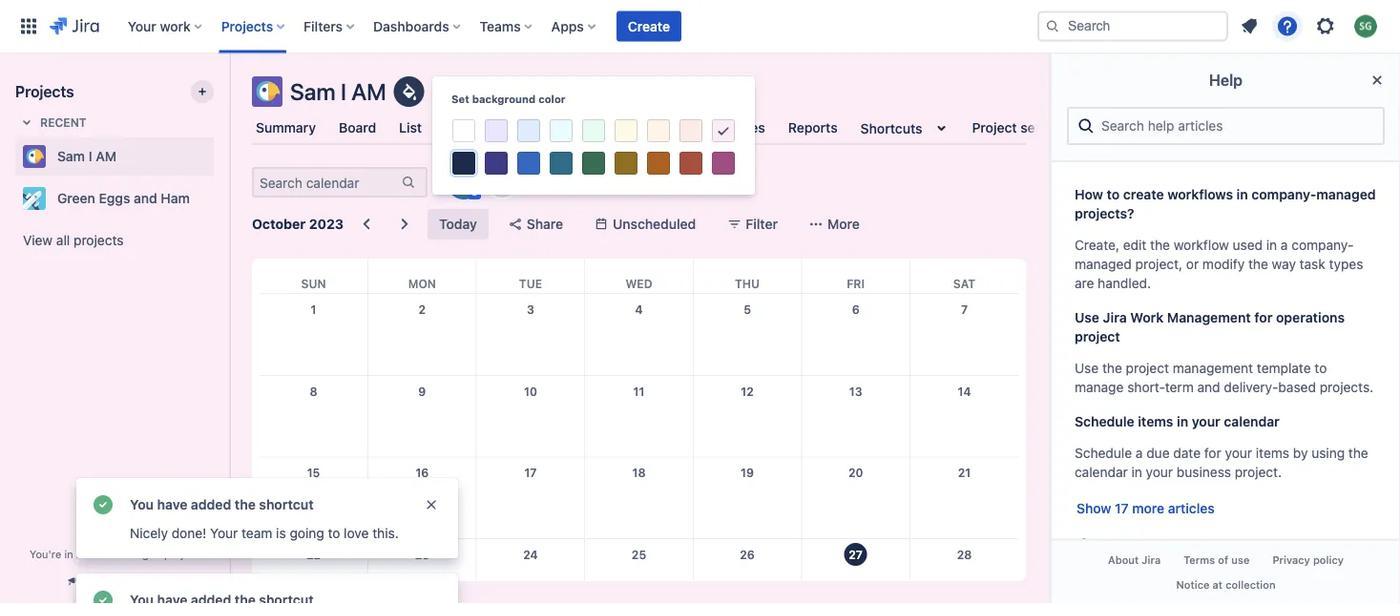 Task type: vqa. For each thing, say whether or not it's contained in the screenshot.


Task type: describe. For each thing, give the bounding box(es) containing it.
create
[[1123, 187, 1164, 202]]

the up project,
[[1150, 237, 1170, 253]]

in up "date"
[[1177, 414, 1189, 430]]

view all projects
[[23, 232, 124, 248]]

issues link
[[721, 111, 769, 145]]

21 link
[[949, 458, 980, 488]]

view all projects link
[[15, 223, 214, 258]]

5
[[744, 303, 751, 316]]

1 horizontal spatial your
[[210, 525, 238, 541]]

work
[[160, 18, 191, 34]]

today button
[[428, 209, 489, 240]]

in inside schedule a due date for your items by using the calendar in your business project.
[[1132, 464, 1142, 480]]

project settings link
[[968, 111, 1076, 145]]

way
[[1272, 256, 1296, 272]]

1 vertical spatial sam i am
[[57, 148, 117, 164]]

Search field
[[1038, 11, 1229, 42]]

dark image
[[452, 152, 475, 175]]

list link
[[395, 111, 426, 145]]

issues
[[725, 120, 765, 136]]

all
[[56, 232, 70, 248]]

project
[[972, 120, 1017, 136]]

5 link
[[732, 294, 763, 325]]

and inside use the project management template to manage short-term and delivery-based projects.
[[1198, 379, 1221, 395]]

25 link
[[624, 539, 654, 570]]

purple image
[[485, 152, 508, 175]]

a inside schedule a due date for your items by using the calendar in your business project.
[[1136, 445, 1143, 461]]

19 link
[[732, 458, 763, 488]]

project,
[[1136, 256, 1183, 272]]

teams
[[480, 18, 521, 34]]

schedule items in your calendar
[[1075, 414, 1280, 430]]

7
[[961, 303, 968, 316]]

notifications image
[[1238, 15, 1261, 38]]

success image
[[92, 494, 115, 516]]

list
[[399, 120, 422, 136]]

0 horizontal spatial i
[[88, 148, 92, 164]]

filter button
[[715, 209, 789, 240]]

15
[[307, 466, 320, 480]]

next month image
[[393, 213, 416, 236]]

filter
[[746, 216, 778, 232]]

in inside create, edit the workflow used in a company- managed project, or modify the way task types are handled.
[[1267, 237, 1277, 253]]

you have added the shortcut
[[130, 497, 314, 513]]

how to create workflows in company-managed projects?
[[1075, 187, 1376, 221]]

notice at collection
[[1176, 578, 1276, 591]]

green eggs and ham
[[57, 190, 190, 206]]

red radio
[[677, 149, 705, 178]]

unscheduled
[[613, 216, 696, 232]]

teams button
[[474, 11, 540, 42]]

management
[[1167, 310, 1251, 325]]

team-
[[85, 548, 115, 560]]

thu link
[[731, 259, 764, 293]]

managed inside create, edit the workflow used in a company- managed project, or modify the way task types are handled.
[[1075, 256, 1132, 272]]

orange image
[[647, 152, 670, 175]]

show
[[1077, 501, 1111, 516]]

row containing 1
[[260, 294, 1019, 376]]

color
[[539, 93, 566, 105]]

6
[[852, 303, 860, 316]]

jira for use jira work management for operations project
[[1103, 310, 1127, 325]]

sat
[[953, 277, 976, 290]]

20
[[849, 466, 863, 480]]

shortcuts
[[861, 120, 923, 136]]

date
[[1173, 445, 1201, 461]]

using
[[1312, 445, 1345, 461]]

sun link
[[297, 259, 330, 293]]

background
[[472, 93, 536, 105]]

Search calendar text field
[[254, 169, 399, 196]]

for for management
[[1255, 310, 1273, 325]]

october 2023
[[252, 216, 344, 232]]

items inside schedule a due date for your items by using the calendar in your business project.
[[1256, 445, 1290, 461]]

how
[[1075, 187, 1103, 202]]

ham
[[161, 190, 190, 206]]

dark radio
[[450, 149, 478, 178]]

light-green radio
[[579, 116, 608, 145]]

row containing 8
[[260, 376, 1019, 457]]

the down used
[[1249, 256, 1269, 272]]

teal radio
[[547, 149, 576, 178]]

share button
[[496, 209, 575, 240]]

jira for about jira
[[1142, 554, 1161, 567]]

row containing 22
[[260, 539, 1019, 604]]

add to starred image for sam i am
[[208, 145, 231, 168]]

light yellow image
[[615, 119, 638, 142]]

0 horizontal spatial projects
[[15, 83, 74, 101]]

17 link
[[515, 458, 546, 488]]

workflow
[[1174, 237, 1229, 253]]

shortcuts button
[[857, 111, 957, 145]]

this.
[[372, 525, 399, 541]]

the up team at the bottom left of page
[[235, 497, 256, 513]]

search image
[[1045, 19, 1061, 34]]

magenta radio
[[709, 149, 738, 178]]

eggs
[[99, 190, 130, 206]]

0 vertical spatial and
[[134, 190, 157, 206]]

mon link
[[404, 259, 440, 293]]

orange radio
[[644, 149, 673, 178]]

management
[[1173, 360, 1253, 376]]

going
[[290, 525, 324, 541]]

types
[[1329, 256, 1364, 272]]

0 vertical spatial i
[[341, 78, 346, 105]]

to inside use the project management template to manage short-term and delivery-based projects.
[[1315, 360, 1327, 376]]

Search help articles field
[[1096, 109, 1376, 143]]

0 horizontal spatial to
[[328, 525, 340, 541]]

privacy policy link
[[1261, 549, 1356, 573]]

handled.
[[1098, 275, 1151, 291]]

you're
[[30, 548, 61, 560]]

more
[[1132, 501, 1165, 516]]

apps
[[551, 18, 584, 34]]

out
[[1132, 538, 1152, 554]]

7 link
[[949, 294, 980, 325]]

terms of use link
[[1172, 549, 1261, 573]]

project inside use the project management template to manage short-term and delivery-based projects.
[[1126, 360, 1169, 376]]

1 horizontal spatial sam
[[290, 78, 336, 105]]

your work button
[[122, 11, 210, 42]]

light green image
[[582, 119, 605, 142]]

green eggs and ham link
[[15, 179, 206, 218]]

0 horizontal spatial project
[[164, 548, 199, 560]]

yellow radio
[[612, 149, 641, 178]]

calendar inside schedule a due date for your items by using the calendar in your business project.
[[1075, 464, 1128, 480]]

for for date
[[1205, 445, 1222, 461]]

6 link
[[841, 294, 871, 325]]

edit
[[1123, 237, 1147, 253]]

project.
[[1235, 464, 1282, 480]]

wed link
[[622, 259, 656, 293]]

to inside how to create workflows in company-managed projects?
[[1107, 187, 1120, 202]]

0 vertical spatial calendar
[[1224, 414, 1280, 430]]

fri
[[847, 277, 865, 290]]

light-teal radio
[[547, 116, 576, 145]]

17 inside 'row'
[[524, 466, 537, 480]]

yellow image
[[615, 152, 638, 175]]

term
[[1165, 379, 1194, 395]]

3
[[527, 303, 534, 316]]

projects inside dropdown button
[[221, 18, 273, 34]]

forms
[[601, 120, 641, 136]]

due
[[1147, 445, 1170, 461]]

2
[[419, 303, 426, 316]]

short-
[[1128, 379, 1165, 395]]

add to starred image for green eggs and ham
[[208, 187, 231, 210]]

light-red radio
[[677, 116, 705, 145]]

you're in a team-managed project
[[30, 548, 199, 560]]

projects.
[[1320, 379, 1374, 395]]

light purple image
[[485, 119, 508, 142]]

recent
[[40, 116, 86, 129]]

appswitcher icon image
[[17, 15, 40, 38]]

1 horizontal spatial am
[[351, 78, 386, 105]]

schedule for schedule items in your calendar
[[1075, 414, 1135, 430]]

row containing 15
[[260, 457, 1019, 539]]

summary
[[256, 120, 316, 136]]

15 link
[[298, 458, 329, 488]]

10 link
[[515, 376, 546, 407]]

settings image
[[1314, 15, 1337, 38]]

10
[[524, 385, 537, 398]]

more button
[[797, 209, 871, 240]]

light teal image
[[550, 119, 573, 142]]

blue radio
[[515, 149, 543, 178]]



Task type: locate. For each thing, give the bounding box(es) containing it.
use for use the project management template to manage short-term and delivery-based projects.
[[1075, 360, 1099, 376]]

shortcut
[[259, 497, 314, 513]]

a inside create, edit the workflow used in a company- managed project, or modify the way task types are handled.
[[1281, 237, 1288, 253]]

nicely done! your team is going to love this.
[[130, 525, 399, 541]]

add people image
[[491, 171, 514, 194]]

1 horizontal spatial sam i am
[[290, 78, 386, 105]]

1 horizontal spatial i
[[341, 78, 346, 105]]

2 vertical spatial your
[[1146, 464, 1173, 480]]

privacy policy
[[1273, 554, 1344, 567]]

2 horizontal spatial to
[[1315, 360, 1327, 376]]

tab list
[[241, 111, 1076, 145]]

0 vertical spatial company-
[[1252, 187, 1317, 202]]

manage
[[1075, 379, 1124, 395]]

light red image
[[680, 119, 703, 142]]

0 vertical spatial for
[[1255, 310, 1273, 325]]

for left operations
[[1255, 310, 1273, 325]]

show 17 more articles
[[1077, 501, 1215, 516]]

the right the using
[[1349, 445, 1369, 461]]

2 schedule from the top
[[1075, 445, 1132, 461]]

for up business
[[1205, 445, 1222, 461]]

1 horizontal spatial projects
[[221, 18, 273, 34]]

today
[[439, 216, 477, 232]]

4 link
[[624, 294, 654, 325]]

calendar
[[1224, 414, 1280, 430], [1075, 464, 1128, 480]]

light blue image
[[517, 119, 540, 142]]

projects up collapse recent projects image on the top left of the page
[[15, 83, 74, 101]]

1 horizontal spatial project
[[1075, 329, 1120, 345]]

1 vertical spatial your
[[1225, 445, 1252, 461]]

apps button
[[546, 11, 603, 42]]

sam i am link
[[15, 137, 206, 176]]

1 vertical spatial 17
[[1115, 501, 1129, 516]]

summary link
[[252, 111, 320, 145]]

1 vertical spatial to
[[1315, 360, 1327, 376]]

view
[[23, 232, 53, 248]]

0 horizontal spatial your
[[128, 18, 156, 34]]

use down are
[[1075, 310, 1100, 325]]

1 vertical spatial use
[[1075, 360, 1099, 376]]

0 horizontal spatial am
[[96, 148, 117, 164]]

3 row from the top
[[260, 376, 1019, 457]]

use for use jira work management for operations project
[[1075, 310, 1100, 325]]

1 vertical spatial a
[[1136, 445, 1143, 461]]

8 link
[[298, 376, 329, 407]]

22
[[306, 548, 321, 561]]

and
[[134, 190, 157, 206], [1198, 379, 1221, 395]]

0 vertical spatial project
[[1075, 329, 1120, 345]]

your up project.
[[1225, 445, 1252, 461]]

is
[[276, 525, 286, 541]]

add to starred image
[[208, 145, 231, 168], [208, 187, 231, 210]]

8
[[310, 385, 317, 398]]

use
[[1232, 554, 1250, 567]]

your inside dropdown button
[[128, 18, 156, 34]]

1 vertical spatial calendar
[[1075, 464, 1128, 480]]

project inside use jira work management for operations project
[[1075, 329, 1120, 345]]

17 left more
[[1115, 501, 1129, 516]]

1 schedule from the top
[[1075, 414, 1135, 430]]

previous month image
[[355, 213, 378, 236]]

banner containing your work
[[0, 0, 1400, 53]]

use inside use jira work management for operations project
[[1075, 310, 1100, 325]]

in right changed
[[1256, 538, 1267, 554]]

to up based
[[1315, 360, 1327, 376]]

1 vertical spatial company-
[[1292, 237, 1354, 253]]

and left ham
[[134, 190, 157, 206]]

green image
[[582, 152, 605, 175]]

grid
[[260, 259, 1019, 604]]

sam i am down recent
[[57, 148, 117, 164]]

help
[[1209, 71, 1243, 89]]

22 link
[[298, 539, 329, 570]]

add to starred image right ham
[[208, 187, 231, 210]]

company- inside create, edit the workflow used in a company- managed project, or modify the way task types are handled.
[[1292, 237, 1354, 253]]

items up due at bottom right
[[1138, 414, 1174, 430]]

1 horizontal spatial for
[[1255, 310, 1273, 325]]

1 horizontal spatial and
[[1198, 379, 1221, 395]]

sam green image
[[449, 167, 479, 198]]

1 vertical spatial sam
[[57, 148, 85, 164]]

have
[[157, 497, 187, 513]]

1 vertical spatial managed
[[1075, 256, 1132, 272]]

project settings
[[972, 120, 1072, 136]]

2 vertical spatial a
[[76, 548, 82, 560]]

items up project.
[[1256, 445, 1290, 461]]

2 use from the top
[[1075, 360, 1099, 376]]

calendar
[[445, 120, 502, 135]]

a left due at bottom right
[[1136, 445, 1143, 461]]

use up manage
[[1075, 360, 1099, 376]]

for inside use jira work management for operations project
[[1255, 310, 1273, 325]]

0 horizontal spatial for
[[1205, 445, 1222, 461]]

articles
[[1168, 501, 1215, 516]]

0 vertical spatial your
[[128, 18, 156, 34]]

delivery-
[[1224, 379, 1279, 395]]

add to starred image down "sidebar navigation" icon
[[208, 145, 231, 168]]

white image
[[452, 119, 475, 142]]

2 horizontal spatial jira
[[1270, 538, 1293, 554]]

privacy
[[1273, 554, 1310, 567]]

your down you have added the shortcut on the left of the page
[[210, 525, 238, 541]]

green radio
[[579, 149, 608, 178]]

help image
[[1276, 15, 1299, 38]]

white radio
[[450, 116, 478, 145]]

0 vertical spatial to
[[1107, 187, 1120, 202]]

0 horizontal spatial 17
[[524, 466, 537, 480]]

am up board
[[351, 78, 386, 105]]

17
[[524, 466, 537, 480], [1115, 501, 1129, 516]]

1 horizontal spatial to
[[1107, 187, 1120, 202]]

october
[[252, 216, 306, 232]]

0 vertical spatial 17
[[524, 466, 537, 480]]

the inside use the project management template to manage short-term and delivery-based projects.
[[1103, 360, 1122, 376]]

modify
[[1203, 256, 1245, 272]]

teal image
[[550, 152, 573, 175]]

tue link
[[515, 259, 546, 293]]

are
[[1075, 275, 1094, 291]]

unscheduled button
[[582, 209, 708, 240]]

work
[[1130, 310, 1164, 325]]

1 horizontal spatial a
[[1136, 445, 1143, 461]]

2 horizontal spatial a
[[1281, 237, 1288, 253]]

wed
[[626, 277, 653, 290]]

dismiss image
[[424, 497, 439, 513]]

tab list containing calendar
[[241, 111, 1076, 145]]

schedule inside schedule a due date for your items by using the calendar in your business project.
[[1075, 445, 1132, 461]]

1 vertical spatial project
[[1126, 360, 1169, 376]]

row containing sun
[[260, 259, 1019, 294]]

jira inside button
[[1142, 554, 1161, 567]]

mon
[[408, 277, 436, 290]]

1 vertical spatial schedule
[[1075, 445, 1132, 461]]

1 vertical spatial projects
[[15, 83, 74, 101]]

changed
[[1199, 538, 1252, 554]]

the inside schedule a due date for your items by using the calendar in your business project.
[[1349, 445, 1369, 461]]

2 horizontal spatial managed
[[1317, 187, 1376, 202]]

to up projects?
[[1107, 187, 1120, 202]]

pages link
[[660, 111, 706, 145]]

26 link
[[732, 539, 763, 570]]

27
[[849, 548, 863, 561]]

23 link
[[407, 539, 438, 570]]

row
[[260, 259, 1019, 294], [260, 294, 1019, 376], [260, 376, 1019, 457], [260, 457, 1019, 539], [260, 539, 1019, 604]]

primary element
[[11, 0, 1038, 53]]

company- up used
[[1252, 187, 1317, 202]]

your left the work
[[128, 18, 156, 34]]

2 horizontal spatial project
[[1126, 360, 1169, 376]]

workflows
[[1168, 187, 1233, 202]]

0 horizontal spatial a
[[76, 548, 82, 560]]

5 row from the top
[[260, 539, 1019, 604]]

based
[[1279, 379, 1316, 395]]

jira inside use jira work management for operations project
[[1103, 310, 1127, 325]]

0 vertical spatial use
[[1075, 310, 1100, 325]]

green
[[57, 190, 95, 206]]

the
[[1150, 237, 1170, 253], [1249, 256, 1269, 272], [1103, 360, 1122, 376], [1349, 445, 1369, 461], [235, 497, 256, 513]]

0 horizontal spatial items
[[1138, 414, 1174, 430]]

0 vertical spatial add to starred image
[[208, 145, 231, 168]]

jira image
[[50, 15, 99, 38], [50, 15, 99, 38]]

in right "workflows"
[[1237, 187, 1248, 202]]

create project image
[[195, 84, 210, 99]]

jira up privacy
[[1270, 538, 1293, 554]]

managed inside how to create workflows in company-managed projects?
[[1317, 187, 1376, 202]]

1 vertical spatial i
[[88, 148, 92, 164]]

1 vertical spatial for
[[1205, 445, 1222, 461]]

create, edit the workflow used in a company- managed project, or modify the way task types are handled.
[[1075, 237, 1364, 291]]

0 horizontal spatial jira
[[1103, 310, 1127, 325]]

managed down nicely
[[115, 548, 161, 560]]

sam down recent
[[57, 148, 85, 164]]

2 vertical spatial to
[[328, 525, 340, 541]]

for
[[1255, 310, 1273, 325], [1205, 445, 1222, 461]]

0 horizontal spatial sam
[[57, 148, 85, 164]]

1 horizontal spatial 17
[[1115, 501, 1129, 516]]

use inside use the project management template to manage short-term and delivery-based projects.
[[1075, 360, 1099, 376]]

0 vertical spatial sam i am
[[290, 78, 386, 105]]

schedule down manage
[[1075, 414, 1135, 430]]

light-orange radio
[[644, 116, 673, 145]]

show 17 more articles button
[[1067, 497, 1224, 520]]

0 horizontal spatial calendar
[[1075, 464, 1128, 480]]

projects up "sidebar navigation" icon
[[221, 18, 273, 34]]

2 row from the top
[[260, 294, 1019, 376]]

sam up summary
[[290, 78, 336, 105]]

to left love
[[328, 525, 340, 541]]

magenta image
[[712, 152, 735, 175]]

jira left the work
[[1103, 310, 1127, 325]]

a up way
[[1281, 237, 1288, 253]]

company- inside how to create workflows in company-managed projects?
[[1252, 187, 1317, 202]]

2 vertical spatial project
[[164, 548, 199, 560]]

a left team-
[[76, 548, 82, 560]]

sat link
[[950, 259, 980, 293]]

company- up task
[[1292, 237, 1354, 253]]

success image
[[92, 589, 115, 604]]

light-purple radio
[[482, 116, 511, 145]]

2 add to starred image from the top
[[208, 187, 231, 210]]

sam i am up board
[[290, 78, 386, 105]]

light-yellow radio
[[612, 116, 641, 145]]

1 row from the top
[[260, 259, 1019, 294]]

2 horizontal spatial your
[[1225, 445, 1252, 461]]

schedule left due at bottom right
[[1075, 445, 1132, 461]]

21
[[958, 466, 971, 480]]

1 vertical spatial add to starred image
[[208, 187, 231, 210]]

your profile and settings image
[[1355, 15, 1377, 38]]

the up manage
[[1103, 360, 1122, 376]]

28
[[957, 548, 972, 561]]

timeline
[[525, 120, 578, 136]]

1 horizontal spatial items
[[1256, 445, 1290, 461]]

i up green in the left of the page
[[88, 148, 92, 164]]

4
[[635, 303, 643, 316]]

and down management
[[1198, 379, 1221, 395]]

set background color image
[[398, 80, 421, 103]]

12 link
[[732, 376, 763, 407]]

banner
[[0, 0, 1400, 53]]

calendar down delivery-
[[1224, 414, 1280, 430]]

schedule for schedule a due date for your items by using the calendar in your business project.
[[1075, 445, 1132, 461]]

light orange image
[[647, 119, 670, 142]]

0 horizontal spatial managed
[[115, 548, 161, 560]]

1 vertical spatial your
[[210, 525, 238, 541]]

0 vertical spatial am
[[351, 78, 386, 105]]

1 add to starred image from the top
[[208, 145, 231, 168]]

collapse recent projects image
[[15, 111, 38, 134]]

unscheduled image
[[594, 217, 609, 232]]

love
[[344, 525, 369, 541]]

18 link
[[624, 458, 654, 488]]

close image
[[1366, 69, 1389, 92]]

in right the you're
[[64, 548, 73, 560]]

pages
[[664, 120, 702, 136]]

filters
[[304, 18, 343, 34]]

1 horizontal spatial jira
[[1142, 554, 1161, 567]]

managed up types at right
[[1317, 187, 1376, 202]]

2 vertical spatial managed
[[115, 548, 161, 560]]

project up the short-
[[1126, 360, 1169, 376]]

for inside schedule a due date for your items by using the calendar in your business project.
[[1205, 445, 1222, 461]]

in inside how to create workflows in company-managed projects?
[[1237, 187, 1248, 202]]

0 vertical spatial a
[[1281, 237, 1288, 253]]

managed down the create,
[[1075, 256, 1132, 272]]

am up green eggs and ham link
[[96, 148, 117, 164]]

use jira work management for operations project
[[1075, 310, 1345, 345]]

17 up 24 'link'
[[524, 466, 537, 480]]

0 vertical spatial projects
[[221, 18, 273, 34]]

1 horizontal spatial managed
[[1075, 256, 1132, 272]]

purple radio
[[482, 149, 511, 178]]

0 horizontal spatial and
[[134, 190, 157, 206]]

1 vertical spatial and
[[1198, 379, 1221, 395]]

project down done!
[[164, 548, 199, 560]]

0 vertical spatial your
[[1192, 414, 1221, 430]]

17 inside button
[[1115, 501, 1129, 516]]

light magenta image
[[713, 120, 734, 143]]

i up board
[[341, 78, 346, 105]]

light-blue radio
[[515, 116, 543, 145]]

24
[[523, 548, 538, 561]]

0 horizontal spatial your
[[1146, 464, 1173, 480]]

0 horizontal spatial sam i am
[[57, 148, 117, 164]]

1
[[311, 303, 316, 316]]

create,
[[1075, 237, 1120, 253]]

grid containing sun
[[260, 259, 1019, 604]]

0 vertical spatial schedule
[[1075, 414, 1135, 430]]

about jira button
[[1097, 549, 1172, 573]]

collection
[[1226, 578, 1276, 591]]

about jira
[[1108, 554, 1161, 567]]

0 vertical spatial items
[[1138, 414, 1174, 430]]

in inside "find out what's changed in jira" link
[[1256, 538, 1267, 554]]

terms of use
[[1184, 554, 1250, 567]]

sidebar navigation image
[[208, 76, 250, 115]]

tue
[[519, 277, 542, 290]]

0 vertical spatial managed
[[1317, 187, 1376, 202]]

0 vertical spatial sam
[[290, 78, 336, 105]]

1 vertical spatial am
[[96, 148, 117, 164]]

1 horizontal spatial calendar
[[1224, 414, 1280, 430]]

jira down out
[[1142, 554, 1161, 567]]

calendar up show
[[1075, 464, 1128, 480]]

1 vertical spatial items
[[1256, 445, 1290, 461]]

4 row from the top
[[260, 457, 1019, 539]]

thu
[[735, 277, 760, 290]]

find out what's changed in jira
[[1102, 538, 1293, 554]]

sam
[[290, 78, 336, 105], [57, 148, 85, 164]]

project up manage
[[1075, 329, 1120, 345]]

sam i am
[[290, 78, 386, 105], [57, 148, 117, 164]]

blue image
[[517, 152, 540, 175]]

1 use from the top
[[1075, 310, 1100, 325]]

3 link
[[515, 294, 546, 325]]

in up way
[[1267, 237, 1277, 253]]

terms
[[1184, 554, 1215, 567]]

in up show 17 more articles
[[1132, 464, 1142, 480]]

notice at collection link
[[1165, 573, 1287, 597]]

light-magenta radio
[[709, 116, 738, 146]]

1 horizontal spatial your
[[1192, 414, 1221, 430]]

company-
[[1252, 187, 1317, 202], [1292, 237, 1354, 253]]

11 link
[[624, 376, 654, 407]]

your down due at bottom right
[[1146, 464, 1173, 480]]

your up "date"
[[1192, 414, 1221, 430]]

red image
[[680, 152, 703, 175]]



